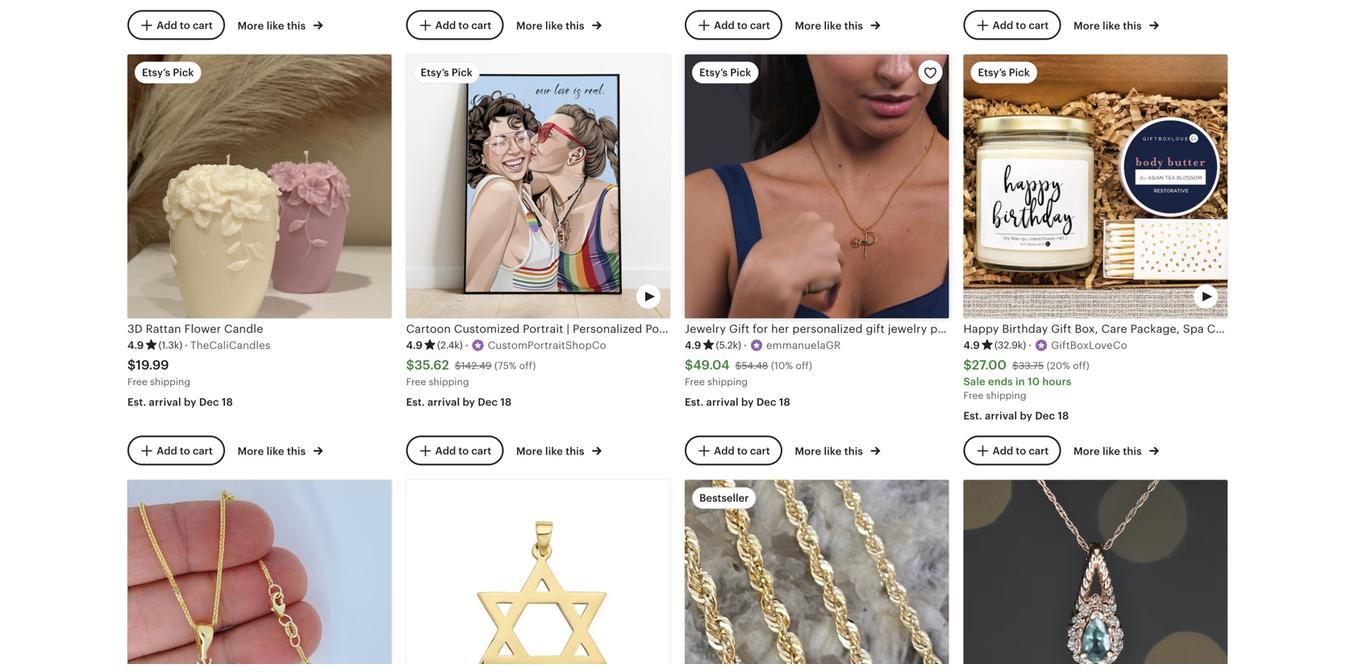 Task type: describe. For each thing, give the bounding box(es) containing it.
dec for 49.04
[[757, 397, 777, 409]]

est. arrival by dec 18 for 49.04
[[685, 397, 791, 409]]

(2.4k)
[[437, 340, 463, 351]]

1 etsy's from the left
[[142, 67, 170, 79]]

solid 14k bee charm pendant, hand set stone, italian made, black clear yellow stones, 14k diamond cut wheat chain, gift for bee lovers image
[[127, 481, 392, 665]]

shipping inside $ 35.62 $ 142.49 (75% off) free shipping
[[429, 377, 469, 387]]

35.62
[[415, 358, 449, 373]]

product video element for 35.62
[[406, 55, 670, 319]]

by for 49.04
[[741, 397, 754, 409]]

ends
[[988, 376, 1013, 388]]

$ down (2.4k)
[[455, 361, 461, 371]]

free inside $ 27.00 $ 33.75 (20% off) sale ends in 10 hours free shipping
[[964, 390, 984, 401]]

free inside $ 35.62 $ 142.49 (75% off) free shipping
[[406, 377, 426, 387]]

3 · from the left
[[744, 340, 747, 352]]

arrival for 49.04
[[706, 397, 739, 409]]

27.00
[[972, 358, 1007, 373]]

(1.3k)
[[159, 340, 182, 351]]

arrival for 35.62
[[428, 397, 460, 409]]

(32.9k)
[[995, 340, 1026, 351]]

est. for 49.04
[[685, 397, 704, 409]]

49.04
[[693, 358, 730, 373]]

$ down (5.2k)
[[736, 361, 742, 371]]

hours
[[1043, 376, 1072, 388]]

flower
[[184, 323, 221, 336]]

free inside $ 19.99 free shipping
[[127, 377, 148, 387]]

est. for 27.00
[[964, 410, 983, 423]]

4.9 for 49.04
[[685, 340, 702, 352]]

(10%
[[771, 361, 793, 371]]

3d rattan flower candle
[[127, 323, 263, 336]]

dec for 35.62
[[478, 397, 498, 409]]

4.9 for 35.62
[[406, 340, 423, 352]]

arrival for 27.00
[[985, 410, 1018, 423]]

4.9 for 27.00
[[964, 340, 980, 352]]

$ 19.99 free shipping
[[127, 358, 190, 387]]

· for 35.62
[[465, 340, 468, 352]]

natural alexandrite and diamond necklace, christmas gift, color changing alexandrite pendant in 14kt solid gold, anniversary gift for her image
[[964, 481, 1228, 665]]

18 for 35.62
[[501, 397, 512, 409]]

dec for 27.00
[[1035, 410, 1055, 423]]

est. arrival by dec 18 for 27.00
[[964, 410, 1069, 423]]

4.9 for 19.99
[[127, 340, 144, 352]]

3d rattan flower candle image
[[127, 55, 392, 319]]

free inside $ 49.04 $ 54.48 (10% off) free shipping
[[685, 377, 705, 387]]

14k yellow gold simple star of david hexagram pendant image
[[406, 481, 670, 665]]

off) for 49.04
[[796, 361, 813, 371]]

off) for 35.62
[[519, 361, 536, 371]]

est. for 35.62
[[406, 397, 425, 409]]

off) for 27.00
[[1073, 361, 1090, 371]]

est. arrival by dec 18 for 19.99
[[127, 397, 233, 409]]



Task type: locate. For each thing, give the bounding box(es) containing it.
add to cart
[[157, 19, 213, 31], [435, 19, 492, 31], [714, 19, 770, 31], [993, 19, 1049, 31], [157, 445, 213, 457], [435, 445, 492, 457], [714, 445, 770, 457], [993, 445, 1049, 457]]

19.99
[[136, 358, 169, 373]]

like
[[267, 20, 284, 32], [545, 20, 563, 32], [824, 20, 842, 32], [1103, 20, 1121, 32], [267, 446, 284, 458], [545, 446, 563, 458], [824, 446, 842, 458], [1103, 446, 1121, 458]]

4.9 up the 35.62
[[406, 340, 423, 352]]

etsy's pick
[[142, 67, 194, 79], [421, 67, 473, 79], [700, 67, 751, 79], [978, 67, 1030, 79]]

rattan
[[146, 323, 181, 336]]

dec for 19.99
[[199, 397, 219, 409]]

4 pick from the left
[[1009, 67, 1030, 79]]

4 4.9 from the left
[[964, 340, 980, 352]]

4.9 up 27.00
[[964, 340, 980, 352]]

free down 19.99
[[127, 377, 148, 387]]

$ 49.04 $ 54.48 (10% off) free shipping
[[685, 358, 813, 387]]

18 for 19.99
[[222, 397, 233, 409]]

18 for 27.00
[[1058, 410, 1069, 423]]

jewelry gift for her personalized gift jewelry pendant name necklace monogram necklace rose gold initial letter gift for women image
[[685, 55, 949, 319]]

free down 49.04
[[685, 377, 705, 387]]

3 4.9 from the left
[[685, 340, 702, 352]]

happy birthday gift box, care package, spa care package candle, happy birthday spa gift box, custom birthday care package image
[[964, 55, 1228, 319]]

33.75
[[1019, 361, 1044, 371]]

est. down 49.04
[[685, 397, 704, 409]]

shipping down 49.04
[[708, 377, 748, 387]]

18
[[222, 397, 233, 409], [501, 397, 512, 409], [779, 397, 791, 409], [1058, 410, 1069, 423]]

shipping inside $ 19.99 free shipping
[[150, 377, 190, 387]]

$
[[127, 358, 136, 373], [406, 358, 415, 373], [685, 358, 693, 373], [964, 358, 972, 373], [455, 361, 461, 371], [736, 361, 742, 371], [1013, 361, 1019, 371]]

etsy's
[[142, 67, 170, 79], [421, 67, 449, 79], [700, 67, 728, 79], [978, 67, 1007, 79]]

$ left 142.49
[[406, 358, 415, 373]]

shipping down the 35.62
[[429, 377, 469, 387]]

pick
[[173, 67, 194, 79], [452, 67, 473, 79], [730, 67, 751, 79], [1009, 67, 1030, 79]]

shipping inside $ 27.00 $ 33.75 (20% off) sale ends in 10 hours free shipping
[[986, 390, 1027, 401]]

arrival down 49.04
[[706, 397, 739, 409]]

this
[[287, 20, 306, 32], [566, 20, 585, 32], [845, 20, 863, 32], [1123, 20, 1142, 32], [287, 446, 306, 458], [566, 446, 585, 458], [845, 446, 863, 458], [1123, 446, 1142, 458]]

1 horizontal spatial off)
[[796, 361, 813, 371]]

arrival down the 35.62
[[428, 397, 460, 409]]

1 off) from the left
[[519, 361, 536, 371]]

$ left 54.48
[[685, 358, 693, 373]]

· right (5.2k)
[[744, 340, 747, 352]]

by down in
[[1020, 410, 1033, 423]]

by down $ 35.62 $ 142.49 (75% off) free shipping
[[463, 397, 475, 409]]

· for 19.99
[[185, 340, 188, 352]]

est. down "sale"
[[964, 410, 983, 423]]

$ 27.00 $ 33.75 (20% off) sale ends in 10 hours free shipping
[[964, 358, 1090, 401]]

by for 27.00
[[1020, 410, 1033, 423]]

off) inside $ 49.04 $ 54.48 (10% off) free shipping
[[796, 361, 813, 371]]

est. down the 35.62
[[406, 397, 425, 409]]

by for 19.99
[[184, 397, 197, 409]]

2 horizontal spatial off)
[[1073, 361, 1090, 371]]

off)
[[519, 361, 536, 371], [796, 361, 813, 371], [1073, 361, 1090, 371]]

shipping
[[150, 377, 190, 387], [429, 377, 469, 387], [708, 377, 748, 387], [986, 390, 1027, 401]]

· right "(32.9k)"
[[1029, 340, 1032, 352]]

arrival down $ 19.99 free shipping
[[149, 397, 181, 409]]

to
[[180, 19, 190, 31], [459, 19, 469, 31], [737, 19, 748, 31], [1016, 19, 1027, 31], [180, 445, 190, 457], [459, 445, 469, 457], [737, 445, 748, 457], [1016, 445, 1027, 457]]

in
[[1016, 376, 1025, 388]]

est. arrival by dec 18
[[127, 397, 233, 409], [406, 397, 512, 409], [685, 397, 791, 409], [964, 410, 1069, 423]]

est. arrival by dec 18 down $ 49.04 $ 54.48 (10% off) free shipping
[[685, 397, 791, 409]]

4 etsy's pick from the left
[[978, 67, 1030, 79]]

off) inside $ 27.00 $ 33.75 (20% off) sale ends in 10 hours free shipping
[[1073, 361, 1090, 371]]

bestseller
[[700, 493, 749, 505]]

3 pick from the left
[[730, 67, 751, 79]]

arrival
[[149, 397, 181, 409], [428, 397, 460, 409], [706, 397, 739, 409], [985, 410, 1018, 423]]

18 for 49.04
[[779, 397, 791, 409]]

2 etsy's from the left
[[421, 67, 449, 79]]

shipping down 19.99
[[150, 377, 190, 387]]

1 · from the left
[[185, 340, 188, 352]]

by for 35.62
[[463, 397, 475, 409]]

off) right (20%
[[1073, 361, 1090, 371]]

dec down $ 49.04 $ 54.48 (10% off) free shipping
[[757, 397, 777, 409]]

free
[[127, 377, 148, 387], [406, 377, 426, 387], [685, 377, 705, 387], [964, 390, 984, 401]]

2 pick from the left
[[452, 67, 473, 79]]

bestseller link
[[685, 481, 949, 665]]

est. arrival by dec 18 down in
[[964, 410, 1069, 423]]

by
[[184, 397, 197, 409], [463, 397, 475, 409], [741, 397, 754, 409], [1020, 410, 1033, 423]]

off) inside $ 35.62 $ 142.49 (75% off) free shipping
[[519, 361, 536, 371]]

add
[[157, 19, 177, 31], [435, 19, 456, 31], [714, 19, 735, 31], [993, 19, 1014, 31], [157, 445, 177, 457], [435, 445, 456, 457], [714, 445, 735, 457], [993, 445, 1014, 457]]

3 etsy's from the left
[[700, 67, 728, 79]]

(75%
[[495, 361, 517, 371]]

18 down candle
[[222, 397, 233, 409]]

$ 35.62 $ 142.49 (75% off) free shipping
[[406, 358, 536, 387]]

· right (1.3k)
[[185, 340, 188, 352]]

(20%
[[1047, 361, 1071, 371]]

more
[[238, 20, 264, 32], [516, 20, 543, 32], [795, 20, 822, 32], [1074, 20, 1100, 32], [238, 446, 264, 458], [516, 446, 543, 458], [795, 446, 822, 458], [1074, 446, 1100, 458]]

18 down (75%
[[501, 397, 512, 409]]

off) right the (10%
[[796, 361, 813, 371]]

product video element for 27.00
[[964, 55, 1228, 319]]

2 etsy's pick from the left
[[421, 67, 473, 79]]

est. down $ 19.99 free shipping
[[127, 397, 146, 409]]

· for 27.00
[[1029, 340, 1032, 352]]

· right (2.4k)
[[465, 340, 468, 352]]

est. for 19.99
[[127, 397, 146, 409]]

4.9
[[127, 340, 144, 352], [406, 340, 423, 352], [685, 340, 702, 352], [964, 340, 980, 352]]

$ inside $ 19.99 free shipping
[[127, 358, 136, 373]]

1 pick from the left
[[173, 67, 194, 79]]

dec down 10 on the bottom right
[[1035, 410, 1055, 423]]

shipping down ends
[[986, 390, 1027, 401]]

$ up in
[[1013, 361, 1019, 371]]

arrival for 19.99
[[149, 397, 181, 409]]

4.9 up 49.04
[[685, 340, 702, 352]]

est. arrival by dec 18 down $ 19.99 free shipping
[[127, 397, 233, 409]]

product video element
[[406, 55, 670, 319], [685, 55, 949, 319], [964, 55, 1228, 319], [127, 481, 392, 665], [964, 481, 1228, 665]]

cartoon customized portrait | personalized portraits | gifts for birthday, anniversary, baby & more | custom vector art | digital and prints image
[[406, 55, 670, 319]]

est. arrival by dec 18 down $ 35.62 $ 142.49 (75% off) free shipping
[[406, 397, 512, 409]]

2 off) from the left
[[796, 361, 813, 371]]

3 etsy's pick from the left
[[700, 67, 751, 79]]

$ down 3d
[[127, 358, 136, 373]]

cart
[[193, 19, 213, 31], [471, 19, 492, 31], [750, 19, 770, 31], [1029, 19, 1049, 31], [193, 445, 213, 457], [471, 445, 492, 457], [750, 445, 770, 457], [1029, 445, 1049, 457]]

off) right (75%
[[519, 361, 536, 371]]

free down the 35.62
[[406, 377, 426, 387]]

product video element for 49.04
[[685, 55, 949, 319]]

more like this link
[[238, 16, 323, 33], [516, 16, 602, 33], [795, 16, 881, 33], [1074, 16, 1159, 33], [238, 442, 323, 459], [516, 442, 602, 459], [795, 442, 881, 459], [1074, 442, 1159, 459]]

shipping inside $ 49.04 $ 54.48 (10% off) free shipping
[[708, 377, 748, 387]]

by down $ 19.99 free shipping
[[184, 397, 197, 409]]

18 down hours at the right bottom
[[1058, 410, 1069, 423]]

$ up "sale"
[[964, 358, 972, 373]]

1 4.9 from the left
[[127, 340, 144, 352]]

solid 10k gold rope chain gold rope necklace 1.5mm 2mm 3mm 16in 18inch 20", 10k gold rope chain, 10k rope chain, diamond-cut, men, woman image
[[685, 481, 949, 665]]

2 4.9 from the left
[[406, 340, 423, 352]]

142.49
[[461, 361, 492, 371]]

dec down $ 35.62 $ 142.49 (75% off) free shipping
[[478, 397, 498, 409]]

54.48
[[742, 361, 769, 371]]

18 down the (10%
[[779, 397, 791, 409]]

free down "sale"
[[964, 390, 984, 401]]

by down $ 49.04 $ 54.48 (10% off) free shipping
[[741, 397, 754, 409]]

est.
[[127, 397, 146, 409], [406, 397, 425, 409], [685, 397, 704, 409], [964, 410, 983, 423]]

est. arrival by dec 18 for 35.62
[[406, 397, 512, 409]]

0 horizontal spatial off)
[[519, 361, 536, 371]]

sale
[[964, 376, 986, 388]]

3 off) from the left
[[1073, 361, 1090, 371]]

candle
[[224, 323, 263, 336]]

4.9 down 3d
[[127, 340, 144, 352]]

1 etsy's pick from the left
[[142, 67, 194, 79]]

3d
[[127, 323, 143, 336]]

more like this
[[238, 20, 309, 32], [516, 20, 587, 32], [795, 20, 866, 32], [1074, 20, 1145, 32], [238, 446, 309, 458], [516, 446, 587, 458], [795, 446, 866, 458], [1074, 446, 1145, 458]]

·
[[185, 340, 188, 352], [465, 340, 468, 352], [744, 340, 747, 352], [1029, 340, 1032, 352]]

2 · from the left
[[465, 340, 468, 352]]

dec down flower
[[199, 397, 219, 409]]

4 · from the left
[[1029, 340, 1032, 352]]

10
[[1028, 376, 1040, 388]]

4 etsy's from the left
[[978, 67, 1007, 79]]

arrival down ends
[[985, 410, 1018, 423]]

dec
[[199, 397, 219, 409], [478, 397, 498, 409], [757, 397, 777, 409], [1035, 410, 1055, 423]]

(5.2k)
[[716, 340, 742, 351]]

add to cart button
[[127, 10, 225, 40], [406, 10, 504, 40], [685, 10, 782, 40], [964, 10, 1061, 40], [127, 436, 225, 466], [406, 436, 504, 466], [685, 436, 782, 466], [964, 436, 1061, 466]]



Task type: vqa. For each thing, say whether or not it's contained in the screenshot.
5.0 related to 74.96
no



